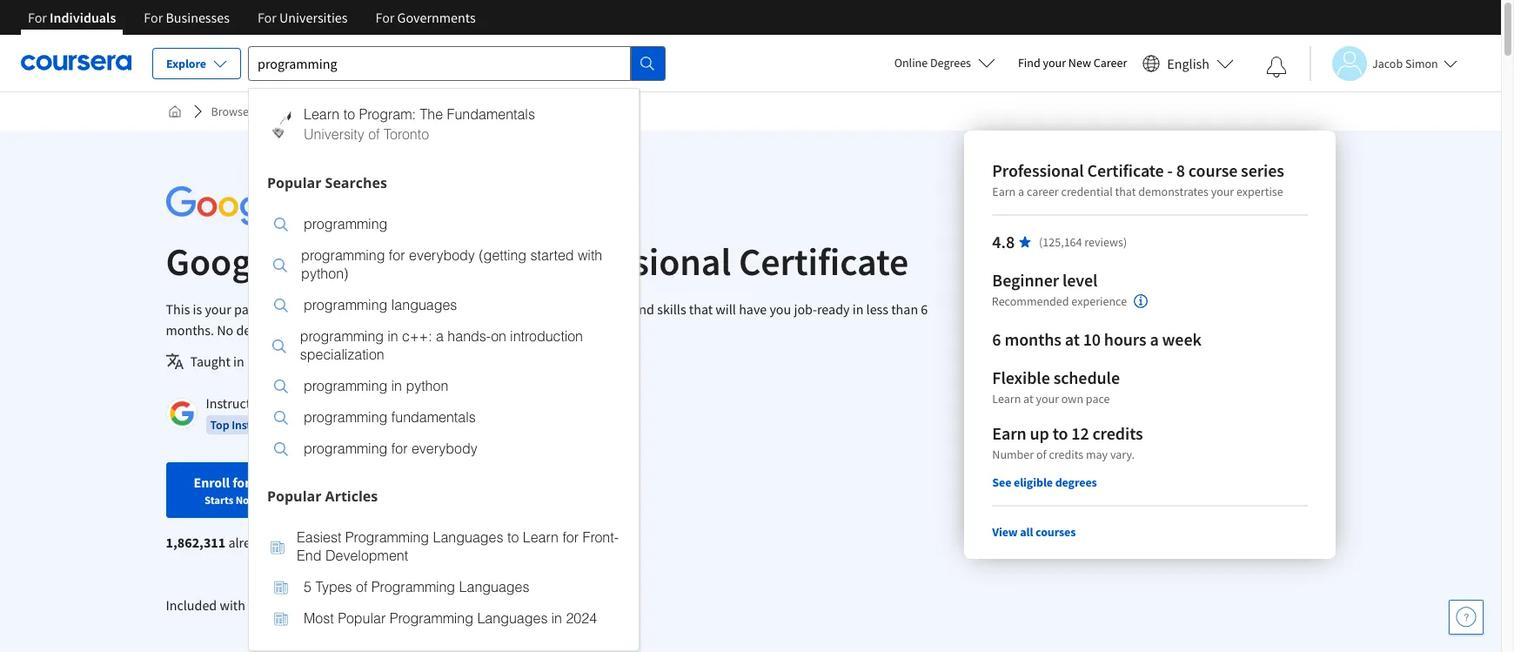 Task type: describe. For each thing, give the bounding box(es) containing it.
that inside this is your path to a career in data analytics. in this program, you'll learn in-demand skills that will have you job-ready in less than 6 months. no degree or experience required.
[[689, 300, 713, 318]]

2 vertical spatial programming
[[390, 611, 474, 626]]

suggestion image image for programming fundamentals
[[274, 411, 288, 425]]

in inside programming in c++: a hands-on introduction specialization
[[388, 329, 398, 344]]

2024
[[566, 611, 597, 626]]

(getting
[[479, 248, 527, 263]]

is
[[193, 300, 202, 318]]

will
[[716, 300, 736, 318]]

jacob
[[1373, 55, 1404, 71]]

easiest
[[297, 530, 342, 545]]

recommended experience
[[992, 294, 1127, 309]]

analytics
[[372, 238, 521, 286]]

courses
[[1036, 524, 1076, 540]]

available for video subtitles available
[[391, 353, 443, 370]]

front-
[[583, 530, 619, 545]]

5
[[304, 579, 312, 595]]

course
[[1189, 159, 1238, 181]]

google inside instructor: google career certificates top instructor
[[272, 394, 313, 412]]

browse
[[211, 104, 249, 119]]

most
[[304, 611, 334, 626]]

own
[[1061, 391, 1083, 407]]

professional inside professional certificate - 8 course series earn a career credential that demonstrates your expertise
[[992, 159, 1084, 181]]

instructor:
[[206, 394, 267, 412]]

universities
[[279, 9, 348, 26]]

degrees
[[931, 55, 971, 71]]

eligible
[[1014, 474, 1053, 490]]

that inside professional certificate - 8 course series earn a career credential that demonstrates your expertise
[[1115, 184, 1136, 199]]

suggestion image image for 5 types of programming languages
[[274, 581, 288, 595]]

1 horizontal spatial 6
[[992, 328, 1001, 350]]

than
[[892, 300, 919, 318]]

experience inside this is your path to a career in data analytics. in this program, you'll learn in-demand skills that will have you job-ready in less than 6 months. no degree or experience required.
[[294, 321, 358, 339]]

data analysis
[[370, 104, 437, 119]]

searches
[[325, 173, 387, 192]]

1 horizontal spatial credits
[[1093, 422, 1143, 444]]

series
[[1241, 159, 1284, 181]]

learn more link
[[374, 595, 440, 615]]

for for businesses
[[144, 9, 163, 26]]

this
[[443, 300, 464, 318]]

explore
[[166, 56, 206, 71]]

with inside the programming for everybody (getting started with python)
[[578, 248, 603, 263]]

learn to program: the fundamentals university of toronto
[[304, 107, 535, 142]]

more
[[409, 596, 440, 614]]

list box for popular searches
[[249, 198, 639, 480]]

a left week
[[1150, 328, 1159, 350]]

for for governments
[[376, 9, 395, 26]]

earn up to 12 credits
[[992, 422, 1143, 444]]

data science
[[277, 104, 342, 119]]

16
[[257, 493, 268, 507]]

to inside easiest programming languages to learn for front- end development
[[507, 530, 519, 545]]

enroll
[[194, 474, 230, 491]]

for for programming for everybody (getting started with python)
[[389, 248, 405, 263]]

python)
[[301, 266, 349, 282]]

list box for popular articles
[[249, 511, 639, 650]]

online degrees button
[[881, 44, 1010, 82]]

learn inside • learn more
[[374, 596, 406, 614]]

find
[[1019, 55, 1041, 71]]

2 earn from the top
[[992, 422, 1027, 444]]

demand
[[606, 300, 655, 318]]

programming for programming in c++: a hands-on introduction specialization
[[300, 329, 384, 344]]

less
[[867, 300, 889, 318]]

enrolled
[[274, 534, 323, 551]]

python
[[406, 378, 449, 394]]

programming for programming languages
[[304, 297, 388, 313]]

everybody for programming for everybody (getting started with python)
[[409, 248, 475, 263]]

recommended
[[992, 294, 1070, 309]]

easiest programming languages to learn for front- end development
[[297, 530, 619, 564]]

in-
[[591, 300, 606, 318]]

everybody for programming for everybody
[[412, 441, 478, 457]]

programming in c++: a hands-on introduction specialization
[[300, 329, 583, 363]]

information about difficulty level pre-requisites. image
[[1134, 294, 1148, 308]]

suggestion image image for programming
[[274, 218, 288, 232]]

your right the find at the right of the page
[[1043, 55, 1067, 71]]

explore button
[[152, 48, 241, 79]]

1 vertical spatial languages
[[459, 579, 530, 595]]

of inside list box
[[356, 579, 368, 595]]

none search field containing popular searches
[[248, 46, 666, 651]]

a inside programming in c++: a hands-on introduction specialization
[[436, 329, 444, 344]]

to inside learn to program: the fundamentals university of toronto
[[344, 107, 355, 122]]

4.8
[[992, 231, 1015, 252]]

1 vertical spatial programming
[[372, 579, 455, 595]]

google image
[[166, 186, 286, 225]]

taught in english
[[190, 353, 290, 370]]

week
[[1162, 328, 1202, 350]]

0 vertical spatial experience
[[1072, 294, 1127, 309]]

2 vertical spatial languages
[[477, 611, 548, 626]]

8
[[1176, 159, 1185, 181]]

see eligible degrees
[[992, 474, 1097, 490]]

10
[[1083, 328, 1101, 350]]

hands-
[[448, 329, 491, 344]]

enroll for free starts nov 16
[[194, 474, 279, 507]]

simon
[[1406, 55, 1439, 71]]

for individuals
[[28, 9, 116, 26]]

english inside button
[[1168, 54, 1210, 72]]

types
[[315, 579, 352, 595]]

may
[[1086, 447, 1108, 462]]

financial aid available
[[321, 494, 436, 510]]

suggestion image image for programming in c++: a hands-on introduction specialization
[[272, 339, 286, 353]]

online
[[895, 55, 928, 71]]

0 horizontal spatial with
[[220, 596, 245, 614]]

articles
[[325, 486, 378, 505]]

home image
[[168, 104, 182, 118]]

programming languages
[[304, 297, 457, 313]]

0 horizontal spatial certificate
[[739, 238, 909, 286]]

1 horizontal spatial at
[[1065, 328, 1080, 350]]

included
[[166, 596, 217, 614]]

suggestion image image for programming in python
[[274, 380, 288, 393]]

fundamentals
[[447, 107, 535, 122]]

months
[[1005, 328, 1061, 350]]

data analysis link
[[363, 96, 444, 127]]

programming for programming fundamentals
[[304, 410, 388, 425]]

data for data analysis
[[370, 104, 393, 119]]

browse link
[[204, 96, 256, 127]]

programming for programming for everybody
[[304, 441, 388, 457]]

data up data
[[289, 238, 364, 286]]

your inside professional certificate - 8 course series earn a career credential that demonstrates your expertise
[[1211, 184, 1234, 199]]

show notifications image
[[1267, 57, 1288, 77]]

university
[[304, 127, 364, 142]]

view all courses
[[992, 524, 1076, 540]]

to inside this is your path to a career in data analytics. in this program, you'll learn in-demand skills that will have you job-ready in less than 6 months. no degree or experience required.
[[264, 300, 276, 318]]

businesses
[[166, 9, 230, 26]]

science
[[303, 104, 342, 119]]

introduction
[[510, 329, 583, 344]]

c++:
[[402, 329, 432, 344]]



Task type: vqa. For each thing, say whether or not it's contained in the screenshot.
You'Ll on the left top
yes



Task type: locate. For each thing, give the bounding box(es) containing it.
1 horizontal spatial professional
[[992, 159, 1084, 181]]

nov
[[236, 493, 255, 507]]

6 left the months
[[992, 328, 1001, 350]]

0 vertical spatial earn
[[992, 184, 1016, 199]]

in right taught
[[233, 353, 244, 370]]

experience down level
[[1072, 294, 1127, 309]]

google up the instructor
[[272, 394, 313, 412]]

popular up enrolled
[[267, 486, 322, 505]]

data for data science
[[277, 104, 300, 119]]

languages up 5 types of programming languages
[[433, 530, 504, 545]]

1 vertical spatial certificate
[[739, 238, 909, 286]]

program:
[[359, 107, 416, 122]]

certificate inside professional certificate - 8 course series earn a career credential that demonstrates your expertise
[[1087, 159, 1164, 181]]

google data analytics professional certificate
[[166, 238, 909, 286]]

1 vertical spatial everybody
[[412, 441, 478, 457]]

autocomplete results list box
[[248, 87, 640, 651]]

popular inside list box
[[338, 611, 386, 626]]

find your new career
[[1019, 55, 1128, 71]]

a left credential
[[1018, 184, 1024, 199]]

beginner level
[[992, 269, 1098, 291]]

6 right than
[[921, 300, 928, 318]]

google career certificates link
[[272, 394, 423, 412]]

0 horizontal spatial career
[[288, 300, 325, 318]]

for for individuals
[[28, 9, 47, 26]]

flexible schedule learn at your own pace
[[992, 367, 1120, 407]]

credits down earn up to 12 credits
[[1049, 447, 1084, 462]]

experience up specialization
[[294, 321, 358, 339]]

of up •
[[356, 579, 368, 595]]

suggestion image image
[[267, 111, 295, 139], [274, 218, 288, 232], [273, 258, 287, 272], [274, 299, 288, 313], [272, 339, 286, 353], [274, 380, 288, 393], [274, 411, 288, 425], [274, 442, 288, 456], [271, 540, 285, 554], [274, 581, 288, 595], [274, 612, 288, 626]]

pace
[[1086, 391, 1110, 407]]

your left own
[[1036, 391, 1059, 407]]

1 vertical spatial professional
[[529, 238, 732, 286]]

financial aid available button
[[321, 494, 436, 510]]

0 vertical spatial career
[[1094, 55, 1128, 71]]

What do you want to learn? text field
[[248, 46, 631, 81]]

• learn more
[[361, 595, 440, 615]]

for for universities
[[258, 9, 277, 26]]

learn inside easiest programming languages to learn for front- end development
[[523, 530, 559, 545]]

at down flexible
[[1023, 391, 1034, 407]]

learn right •
[[374, 596, 406, 614]]

the
[[420, 107, 443, 122]]

your inside this is your path to a career in data analytics. in this program, you'll learn in-demand skills that will have you job-ready in less than 6 months. no degree or experience required.
[[205, 300, 231, 318]]

programming up specialization
[[300, 329, 384, 344]]

suggestion image image for programming for everybody (getting started with python)
[[273, 258, 287, 272]]

0 horizontal spatial that
[[689, 300, 713, 318]]

popular searches
[[267, 173, 387, 192]]

for up programming languages
[[389, 248, 405, 263]]

a
[[1018, 184, 1024, 199], [278, 300, 285, 318], [1150, 328, 1159, 350], [436, 329, 444, 344]]

programming fundamentals
[[304, 410, 476, 425]]

2 list box from the top
[[249, 511, 639, 650]]

everybody down fundamentals
[[412, 441, 478, 457]]

0 vertical spatial 6
[[921, 300, 928, 318]]

with
[[578, 248, 603, 263], [220, 596, 245, 614]]

0 horizontal spatial english
[[247, 353, 290, 370]]

number
[[992, 447, 1034, 462]]

3 for from the left
[[258, 9, 277, 26]]

for
[[28, 9, 47, 26], [144, 9, 163, 26], [258, 9, 277, 26], [376, 9, 395, 26]]

that right credential
[[1115, 184, 1136, 199]]

for left governments
[[376, 9, 395, 26]]

learn down flexible
[[992, 391, 1021, 407]]

2 horizontal spatial of
[[1036, 447, 1047, 462]]

1 vertical spatial career
[[288, 300, 325, 318]]

this is your path to a career in data analytics. in this program, you'll learn in-demand skills that will have you job-ready in less than 6 months. no degree or experience required.
[[166, 300, 928, 339]]

list box containing easiest programming languages to learn for front- end development
[[249, 511, 639, 650]]

your down course
[[1211, 184, 1234, 199]]

fundamentals
[[392, 410, 476, 425]]

english button
[[1136, 35, 1241, 91]]

hours
[[1104, 328, 1147, 350]]

programming for programming for everybody (getting started with python)
[[301, 248, 385, 263]]

0 horizontal spatial 6
[[921, 300, 928, 318]]

1 vertical spatial credits
[[1049, 447, 1084, 462]]

a up or
[[278, 300, 285, 318]]

aid
[[370, 494, 387, 510]]

in left less in the right top of the page
[[853, 300, 864, 318]]

data left "science"
[[277, 104, 300, 119]]

google
[[166, 238, 281, 286], [272, 394, 313, 412]]

of inside learn to program: the fundamentals university of toronto
[[368, 127, 380, 142]]

jacob simon
[[1373, 55, 1439, 71]]

in left 2024
[[552, 611, 562, 626]]

at
[[1065, 328, 1080, 350], [1023, 391, 1034, 407]]

popular left searches
[[267, 173, 322, 192]]

programming for everybody
[[304, 441, 478, 457]]

toronto
[[384, 127, 429, 142]]

up
[[1030, 422, 1049, 444]]

popular down types
[[338, 611, 386, 626]]

earn up the number on the right bottom of page
[[992, 422, 1027, 444]]

1 vertical spatial list box
[[249, 511, 639, 650]]

6 inside this is your path to a career in data analytics. in this program, you'll learn in-demand skills that will have you job-ready in less than 6 months. no degree or experience required.
[[921, 300, 928, 318]]

with right included
[[220, 596, 245, 614]]

credits
[[1093, 422, 1143, 444], [1049, 447, 1084, 462]]

professional up demand
[[529, 238, 732, 286]]

instructor
[[232, 417, 283, 433]]

taught
[[190, 353, 231, 370]]

video
[[304, 353, 337, 370]]

1 horizontal spatial that
[[1115, 184, 1136, 199]]

suggestion image image up instructor: google career certificates top instructor
[[274, 380, 288, 393]]

you'll
[[523, 300, 555, 318]]

level
[[1062, 269, 1098, 291]]

0 vertical spatial with
[[578, 248, 603, 263]]

in left data
[[328, 300, 339, 318]]

learn up university
[[304, 107, 340, 122]]

career
[[1027, 184, 1059, 199], [288, 300, 325, 318]]

programming up development in the bottom left of the page
[[345, 530, 429, 545]]

already
[[228, 534, 272, 551]]

available inside video subtitles available button
[[391, 353, 443, 370]]

programming up python)
[[301, 248, 385, 263]]

1 horizontal spatial career
[[1094, 55, 1128, 71]]

you
[[770, 300, 792, 318]]

for businesses
[[144, 9, 230, 26]]

data up 'toronto'
[[370, 104, 393, 119]]

0 horizontal spatial credits
[[1049, 447, 1084, 462]]

programming inside easiest programming languages to learn for front- end development
[[345, 530, 429, 545]]

2 vertical spatial popular
[[338, 611, 386, 626]]

learn inside flexible schedule learn at your own pace
[[992, 391, 1021, 407]]

suggestion image image left end
[[271, 540, 285, 554]]

available right the aid
[[389, 494, 436, 510]]

0 vertical spatial list box
[[249, 198, 639, 480]]

0 vertical spatial languages
[[433, 530, 504, 545]]

0 vertical spatial that
[[1115, 184, 1136, 199]]

1 vertical spatial experience
[[294, 321, 358, 339]]

no
[[217, 321, 234, 339]]

career inside professional certificate - 8 course series earn a career credential that demonstrates your expertise
[[1027, 184, 1059, 199]]

your right is
[[205, 300, 231, 318]]

None search field
[[248, 46, 666, 651]]

1 vertical spatial google
[[272, 394, 313, 412]]

jacob simon button
[[1310, 46, 1458, 81]]

4 for from the left
[[376, 9, 395, 26]]

for inside the programming for everybody (getting started with python)
[[389, 248, 405, 263]]

available down c++:
[[391, 353, 443, 370]]

a inside professional certificate - 8 course series earn a career credential that demonstrates your expertise
[[1018, 184, 1024, 199]]

popular for popular articles
[[267, 486, 322, 505]]

1 vertical spatial with
[[220, 596, 245, 614]]

career up or
[[288, 300, 325, 318]]

top
[[210, 417, 229, 433]]

2 for from the left
[[144, 9, 163, 26]]

to
[[344, 107, 355, 122], [264, 300, 276, 318], [1053, 422, 1068, 444], [507, 530, 519, 545]]

1 horizontal spatial of
[[368, 127, 380, 142]]

of
[[368, 127, 380, 142], [1036, 447, 1047, 462], [356, 579, 368, 595]]

credits up vary.
[[1093, 422, 1143, 444]]

earn inside professional certificate - 8 course series earn a career credential that demonstrates your expertise
[[992, 184, 1016, 199]]

programming up google career certificates link
[[304, 378, 388, 394]]

a right c++:
[[436, 329, 444, 344]]

reviews)
[[1085, 234, 1127, 250]]

1 vertical spatial at
[[1023, 391, 1034, 407]]

video subtitles available button
[[304, 351, 443, 372]]

(125,164 reviews)
[[1039, 234, 1127, 250]]

for left businesses
[[144, 9, 163, 26]]

everybody up 'languages'
[[409, 248, 475, 263]]

months.
[[166, 321, 214, 339]]

suggestion image image down or
[[272, 339, 286, 353]]

learn inside learn to program: the fundamentals university of toronto
[[304, 107, 340, 122]]

view all courses link
[[992, 524, 1076, 540]]

included with
[[166, 596, 248, 614]]

google up path
[[166, 238, 281, 286]]

0 horizontal spatial experience
[[294, 321, 358, 339]]

for left the front-
[[563, 530, 579, 545]]

1 earn from the top
[[992, 184, 1016, 199]]

programming down google career certificates link
[[304, 441, 388, 457]]

suggestion image image for easiest programming languages to learn for front- end development
[[271, 540, 285, 554]]

1 vertical spatial career
[[316, 394, 354, 412]]

banner navigation
[[14, 0, 490, 48]]

data science link
[[270, 96, 349, 127]]

suggestion image image for programming languages
[[274, 299, 288, 313]]

programming up more
[[372, 579, 455, 595]]

0 horizontal spatial at
[[1023, 391, 1034, 407]]

list box
[[249, 198, 639, 480], [249, 511, 639, 650]]

suggestion image image for programming for everybody
[[274, 442, 288, 456]]

certificate up the ready
[[739, 238, 909, 286]]

for up nov
[[233, 474, 250, 491]]

1 for from the left
[[28, 9, 47, 26]]

for for enroll for free starts nov 16
[[233, 474, 250, 491]]

0 vertical spatial credits
[[1093, 422, 1143, 444]]

financial
[[321, 494, 367, 510]]

in left c++:
[[388, 329, 398, 344]]

suggestion image image left "5"
[[274, 581, 288, 595]]

suggestion image image left "science"
[[267, 111, 295, 139]]

popular articles
[[267, 486, 378, 505]]

0 horizontal spatial professional
[[529, 238, 732, 286]]

suggestion image image left python)
[[273, 258, 287, 272]]

learn left the front-
[[523, 530, 559, 545]]

0 vertical spatial of
[[368, 127, 380, 142]]

2 vertical spatial of
[[356, 579, 368, 595]]

languages
[[392, 297, 457, 313]]

available
[[391, 353, 443, 370], [389, 494, 436, 510]]

certificates
[[357, 394, 423, 412]]

languages up most popular programming languages in 2024
[[459, 579, 530, 595]]

1 vertical spatial popular
[[267, 486, 322, 505]]

0 vertical spatial at
[[1065, 328, 1080, 350]]

help center image
[[1456, 607, 1477, 628]]

for down programming fundamentals on the bottom of page
[[392, 441, 408, 457]]

suggestion image image down popular searches
[[274, 218, 288, 232]]

programming down 5 types of programming languages
[[390, 611, 474, 626]]

for universities
[[258, 9, 348, 26]]

0 vertical spatial english
[[1168, 54, 1210, 72]]

career inside this is your path to a career in data analytics. in this program, you'll learn in-demand skills that will have you job-ready in less than 6 months. no degree or experience required.
[[288, 300, 325, 318]]

with right started
[[578, 248, 603, 263]]

for inside easiest programming languages to learn for front- end development
[[563, 530, 579, 545]]

free
[[253, 474, 279, 491]]

google career certificates image
[[168, 400, 195, 427]]

coursera plus image
[[248, 601, 354, 611]]

find your new career link
[[1010, 52, 1136, 74]]

at left 10
[[1065, 328, 1080, 350]]

in up certificates on the bottom of page
[[391, 378, 402, 394]]

0 vertical spatial available
[[391, 353, 443, 370]]

programming for programming
[[304, 216, 388, 232]]

new
[[1069, 55, 1092, 71]]

view
[[992, 524, 1018, 540]]

at inside flexible schedule learn at your own pace
[[1023, 391, 1034, 407]]

1,862,311 already enrolled
[[166, 534, 323, 551]]

career down video
[[316, 394, 354, 412]]

your inside flexible schedule learn at your own pace
[[1036, 391, 1059, 407]]

everybody inside the programming for everybody (getting started with python)
[[409, 248, 475, 263]]

1 vertical spatial earn
[[992, 422, 1027, 444]]

•
[[361, 595, 367, 615]]

1 vertical spatial english
[[247, 353, 290, 370]]

programming for programming in python
[[304, 378, 388, 394]]

0 vertical spatial career
[[1027, 184, 1059, 199]]

0 vertical spatial popular
[[267, 173, 322, 192]]

1 vertical spatial 6
[[992, 328, 1001, 350]]

1 vertical spatial available
[[389, 494, 436, 510]]

english
[[1168, 54, 1210, 72], [247, 353, 290, 370]]

1 horizontal spatial english
[[1168, 54, 1210, 72]]

languages inside easiest programming languages to learn for front- end development
[[433, 530, 504, 545]]

certificate
[[1087, 159, 1164, 181], [739, 238, 909, 286]]

1,862,311
[[166, 534, 226, 551]]

0 vertical spatial professional
[[992, 159, 1084, 181]]

career right new
[[1094, 55, 1128, 71]]

online degrees
[[895, 55, 971, 71]]

career left credential
[[1027, 184, 1059, 199]]

in
[[429, 300, 440, 318]]

programming for everybody (getting started with python)
[[301, 248, 603, 282]]

a inside this is your path to a career in data analytics. in this program, you'll learn in-demand skills that will have you job-ready in less than 6 months. no degree or experience required.
[[278, 300, 285, 318]]

list box containing programming
[[249, 198, 639, 480]]

available for financial aid available
[[389, 494, 436, 510]]

1 horizontal spatial career
[[1027, 184, 1059, 199]]

0 vertical spatial google
[[166, 238, 281, 286]]

suggestion image image for most popular programming languages in 2024
[[274, 612, 288, 626]]

suggestion image image down the instructor
[[274, 442, 288, 456]]

0 horizontal spatial career
[[316, 394, 354, 412]]

career inside instructor: google career certificates top instructor
[[316, 394, 354, 412]]

suggestion image image right instructor:
[[274, 411, 288, 425]]

programming down python)
[[304, 297, 388, 313]]

programming inside the programming for everybody (getting started with python)
[[301, 248, 385, 263]]

of down up on the right bottom of the page
[[1036, 447, 1047, 462]]

coursera image
[[21, 49, 131, 77]]

video subtitles available
[[304, 353, 443, 370]]

suggestion image image down coursera plus 'image'
[[274, 612, 288, 626]]

0 horizontal spatial of
[[356, 579, 368, 595]]

programming inside programming in c++: a hands-on introduction specialization
[[300, 329, 384, 344]]

of down program:
[[368, 127, 380, 142]]

languages left 2024
[[477, 611, 548, 626]]

professional up credential
[[992, 159, 1084, 181]]

in
[[328, 300, 339, 318], [853, 300, 864, 318], [388, 329, 398, 344], [233, 353, 244, 370], [391, 378, 402, 394], [552, 611, 562, 626]]

instructor: google career certificates top instructor
[[206, 394, 423, 433]]

for governments
[[376, 9, 476, 26]]

popular for popular searches
[[267, 173, 322, 192]]

career inside find your new career link
[[1094, 55, 1128, 71]]

0 vertical spatial programming
[[345, 530, 429, 545]]

that left will
[[689, 300, 713, 318]]

1 vertical spatial of
[[1036, 447, 1047, 462]]

specialization
[[300, 347, 385, 363]]

all
[[1020, 524, 1033, 540]]

0 vertical spatial everybody
[[409, 248, 475, 263]]

programming down programming in python
[[304, 410, 388, 425]]

for inside the enroll for free starts nov 16
[[233, 474, 250, 491]]

credential
[[1061, 184, 1113, 199]]

degrees
[[1055, 474, 1097, 490]]

1 horizontal spatial with
[[578, 248, 603, 263]]

for left individuals
[[28, 9, 47, 26]]

learn
[[304, 107, 340, 122], [992, 391, 1021, 407], [523, 530, 559, 545], [374, 596, 406, 614]]

1 list box from the top
[[249, 198, 639, 480]]

certificate up credential
[[1087, 159, 1164, 181]]

1 horizontal spatial experience
[[1072, 294, 1127, 309]]

0 vertical spatial certificate
[[1087, 159, 1164, 181]]

for left universities
[[258, 9, 277, 26]]

programming down searches
[[304, 216, 388, 232]]

path
[[234, 300, 261, 318]]

experience
[[1072, 294, 1127, 309], [294, 321, 358, 339]]

suggestion image image up or
[[274, 299, 288, 313]]

1 horizontal spatial certificate
[[1087, 159, 1164, 181]]

programming
[[304, 216, 388, 232], [301, 248, 385, 263], [304, 297, 388, 313], [300, 329, 384, 344], [304, 378, 388, 394], [304, 410, 388, 425], [304, 441, 388, 457]]

for for programming for everybody
[[392, 441, 408, 457]]

-
[[1167, 159, 1173, 181]]

(125,164
[[1039, 234, 1082, 250]]

5 types of programming languages
[[304, 579, 530, 595]]

earn up 4.8
[[992, 184, 1016, 199]]

1 vertical spatial that
[[689, 300, 713, 318]]



